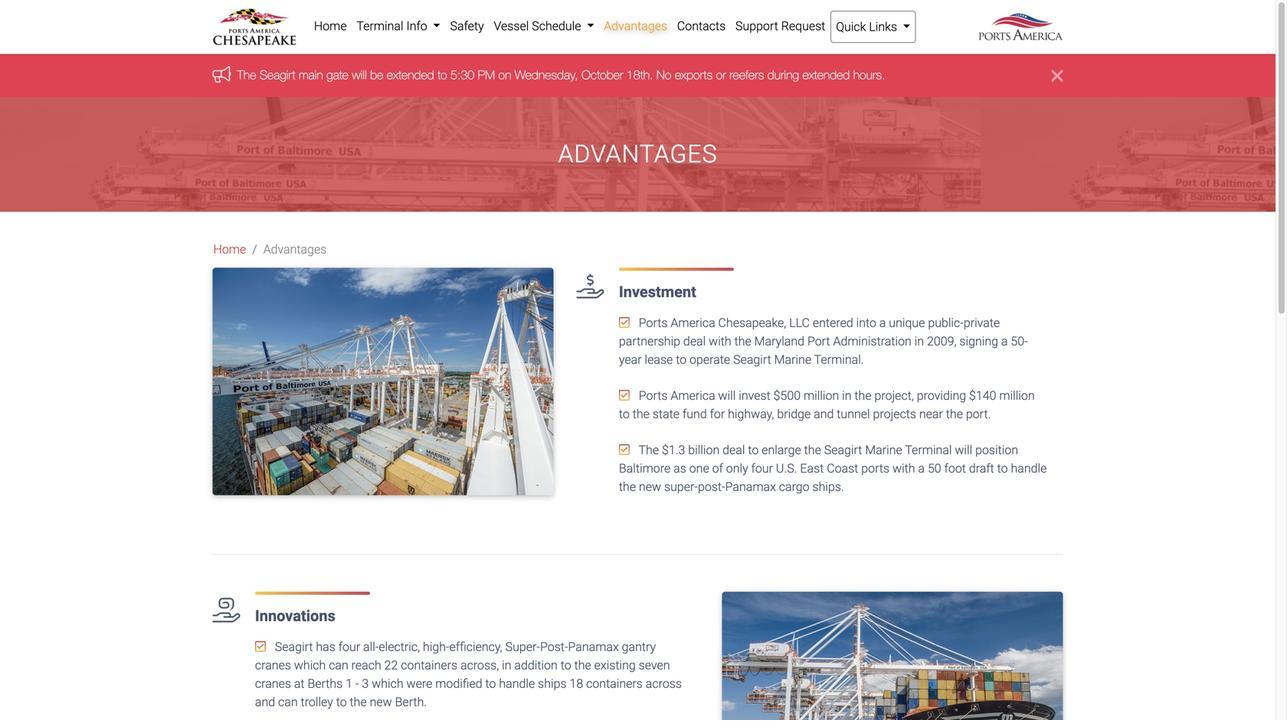 Task type: describe. For each thing, give the bounding box(es) containing it.
18th.
[[627, 67, 653, 82]]

llc
[[789, 316, 810, 330]]

innovations image
[[722, 592, 1063, 720]]

berths
[[308, 676, 343, 691]]

quick
[[836, 20, 866, 34]]

advantages link
[[599, 11, 672, 41]]

to inside ports america will invest $500 million in the project, providing $140 million to the state fund for highway, bridge and tunnel projects near the port.
[[619, 407, 630, 421]]

investment
[[619, 283, 696, 301]]

ports for ports america chesapeake, llc entered into a unique public-private partnership deal with the maryland port administration in 2009, signing a 50- year lease to operate seagirt marine terminal.
[[639, 316, 668, 330]]

0 horizontal spatial home link
[[213, 240, 246, 259]]

main
[[299, 67, 323, 82]]

hours.
[[853, 67, 885, 82]]

projects
[[873, 407, 916, 421]]

only
[[726, 461, 748, 476]]

reach
[[351, 658, 381, 673]]

the seagirt main gate will be extended to 5:30 pm on wednesday, october 18th.  no exports or reefers during extended hours. link
[[237, 67, 885, 82]]

seven
[[639, 658, 670, 673]]

panamax inside the $1.3 billion deal to enlarge the seagirt marine terminal will position baltimore as one of only four u.s. east coast ports with a 50 foot draft to handle the new super-post-panamax cargo ships.
[[725, 480, 776, 494]]

and inside seagirt has four all-electric, high-efficiency, super-post-panamax gantry cranes which can reach 22 containers across, in addition to the existing seven cranes at berths 1 - 3 which were modified to handle ships 18 containers across and can trolley to the new berth.
[[255, 695, 275, 709]]

port.
[[966, 407, 991, 421]]

22
[[384, 658, 398, 673]]

public-
[[928, 316, 964, 330]]

the $1.3 billion deal to enlarge the seagirt marine terminal will position baltimore as one of only four u.s. east coast ports with a 50 foot draft to handle the new super-post-panamax cargo ships.
[[619, 443, 1047, 494]]

bridge
[[777, 407, 811, 421]]

operate
[[690, 352, 730, 367]]

check square image for ports america will invest $500 million in the project, providing $140 million to the state fund for highway, bridge and tunnel projects near the port.
[[619, 389, 630, 401]]

vessel
[[494, 19, 529, 33]]

with inside ports america chesapeake, llc entered into a unique public-private partnership deal with the maryland port administration in 2009, signing a 50- year lease to operate seagirt marine terminal.
[[709, 334, 731, 349]]

0 vertical spatial home link
[[309, 11, 352, 41]]

terminal info link
[[352, 11, 445, 41]]

home for home link to the left
[[213, 242, 246, 257]]

modified
[[435, 676, 482, 691]]

2 million from the left
[[999, 388, 1035, 403]]

marine inside ports america chesapeake, llc entered into a unique public-private partnership deal with the maryland port administration in 2009, signing a 50- year lease to operate seagirt marine terminal.
[[774, 352, 811, 367]]

at
[[294, 676, 305, 691]]

the left state
[[633, 407, 650, 421]]

quick links
[[836, 20, 900, 34]]

1 million from the left
[[804, 388, 839, 403]]

october
[[582, 67, 623, 82]]

the seagirt main gate will be extended to 5:30 pm on wednesday, october 18th.  no exports or reefers during extended hours. alert
[[0, 54, 1276, 97]]

handle inside seagirt has four all-electric, high-efficiency, super-post-panamax gantry cranes which can reach 22 containers across, in addition to the existing seven cranes at berths 1 - 3 which were modified to handle ships 18 containers across and can trolley to the new berth.
[[499, 676, 535, 691]]

maryland
[[754, 334, 805, 349]]

to up only
[[748, 443, 759, 457]]

to down across,
[[485, 676, 496, 691]]

to inside alert
[[438, 67, 447, 82]]

0 vertical spatial can
[[329, 658, 348, 673]]

0 horizontal spatial containers
[[401, 658, 457, 673]]

as
[[674, 461, 686, 476]]

state
[[653, 407, 680, 421]]

four inside seagirt has four all-electric, high-efficiency, super-post-panamax gantry cranes which can reach 22 containers across, in addition to the existing seven cranes at berths 1 - 3 which were modified to handle ships 18 containers across and can trolley to the new berth.
[[338, 640, 360, 654]]

no
[[657, 67, 671, 82]]

wednesday,
[[515, 67, 578, 82]]

cargo
[[779, 480, 810, 494]]

ships
[[538, 676, 567, 691]]

year
[[619, 352, 642, 367]]

high-
[[423, 640, 449, 654]]

new inside the $1.3 billion deal to enlarge the seagirt marine terminal will position baltimore as one of only four u.s. east coast ports with a 50 foot draft to handle the new super-post-panamax cargo ships.
[[639, 480, 661, 494]]

in inside seagirt has four all-electric, high-efficiency, super-post-panamax gantry cranes which can reach 22 containers across, in addition to the existing seven cranes at berths 1 - 3 which were modified to handle ships 18 containers across and can trolley to the new berth.
[[502, 658, 511, 673]]

the down -
[[350, 695, 367, 709]]

50
[[928, 461, 941, 476]]

trolley
[[301, 695, 333, 709]]

during
[[768, 67, 799, 82]]

contacts link
[[672, 11, 731, 41]]

links
[[869, 20, 897, 34]]

info
[[406, 19, 427, 33]]

seagirt inside ports america chesapeake, llc entered into a unique public-private partnership deal with the maryland port administration in 2009, signing a 50- year lease to operate seagirt marine terminal.
[[733, 352, 771, 367]]

electric,
[[379, 640, 420, 654]]

1
[[346, 676, 352, 691]]

1 vertical spatial which
[[372, 676, 403, 691]]

the for seagirt
[[237, 67, 256, 82]]

foot
[[944, 461, 966, 476]]

1 cranes from the top
[[255, 658, 291, 673]]

position
[[975, 443, 1018, 457]]

vessel schedule
[[494, 19, 584, 33]]

all-
[[363, 640, 379, 654]]

project,
[[875, 388, 914, 403]]

seagirt inside the $1.3 billion deal to enlarge the seagirt marine terminal will position baltimore as one of only four u.s. east coast ports with a 50 foot draft to handle the new super-post-panamax cargo ships.
[[824, 443, 862, 457]]

2 horizontal spatial a
[[1001, 334, 1008, 349]]

2 vertical spatial advantages
[[263, 242, 327, 257]]

in inside ports america will invest $500 million in the project, providing $140 million to the state fund for highway, bridge and tunnel projects near the port.
[[842, 388, 852, 403]]

ships.
[[813, 480, 844, 494]]

or
[[716, 67, 726, 82]]

entered
[[813, 316, 853, 330]]

safety link
[[445, 11, 489, 41]]

signing
[[960, 334, 998, 349]]

support request
[[736, 19, 825, 33]]

the up tunnel
[[855, 388, 872, 403]]

to down 1
[[336, 695, 347, 709]]

enlarge
[[762, 443, 801, 457]]

will inside ports america will invest $500 million in the project, providing $140 million to the state fund for highway, bridge and tunnel projects near the port.
[[718, 388, 736, 403]]

berth.
[[395, 695, 427, 709]]

ports
[[861, 461, 890, 476]]

four inside the $1.3 billion deal to enlarge the seagirt marine terminal will position baltimore as one of only four u.s. east coast ports with a 50 foot draft to handle the new super-post-panamax cargo ships.
[[751, 461, 773, 476]]

gantry
[[622, 640, 656, 654]]

terminal.
[[814, 352, 864, 367]]

1 vertical spatial advantages
[[558, 140, 718, 168]]

the up east
[[804, 443, 821, 457]]

billion
[[688, 443, 720, 457]]

draft
[[969, 461, 994, 476]]

support request link
[[731, 11, 830, 41]]

2009,
[[927, 334, 957, 349]]

seagirt has four all-electric, high-efficiency, super-post-panamax gantry cranes which can reach 22 containers across, in addition to the existing seven cranes at berths 1 - 3 which were modified to handle ships 18 containers across and can trolley to the new berth.
[[255, 640, 682, 709]]

check square image for ports america chesapeake, llc entered into a unique public-private partnership deal with the maryland port administration in 2009, signing a 50- year lease to operate seagirt marine terminal.
[[619, 316, 630, 329]]

request
[[781, 19, 825, 33]]

east
[[800, 461, 824, 476]]

one
[[689, 461, 709, 476]]

ports america will invest $500 million in the project, providing $140 million to the state fund for highway, bridge and tunnel projects near the port.
[[619, 388, 1035, 421]]

tunnel
[[837, 407, 870, 421]]

invest
[[739, 388, 771, 403]]

administration
[[833, 334, 912, 349]]

private
[[964, 316, 1000, 330]]

0 vertical spatial a
[[879, 316, 886, 330]]

unique
[[889, 316, 925, 330]]



Task type: vqa. For each thing, say whether or not it's contained in the screenshot.
process
no



Task type: locate. For each thing, give the bounding box(es) containing it.
in inside ports america chesapeake, llc entered into a unique public-private partnership deal with the maryland port administration in 2009, signing a 50- year lease to operate seagirt marine terminal.
[[915, 334, 924, 349]]

can
[[329, 658, 348, 673], [278, 695, 298, 709]]

0 vertical spatial check square image
[[619, 444, 630, 456]]

ports for ports america will invest $500 million in the project, providing $140 million to the state fund for highway, bridge and tunnel projects near the port.
[[639, 388, 668, 403]]

with right ports
[[893, 461, 915, 476]]

check square image down the innovations
[[255, 640, 266, 653]]

extended right be
[[387, 67, 434, 82]]

america for chesapeake,
[[671, 316, 715, 330]]

with
[[709, 334, 731, 349], [893, 461, 915, 476]]

has
[[316, 640, 335, 654]]

$1.3
[[662, 443, 685, 457]]

marine
[[774, 352, 811, 367], [865, 443, 902, 457]]

check square image for the $1.3 billion deal to enlarge the seagirt marine terminal will position baltimore as one of only four u.s. east coast ports with a 50 foot draft to handle the new super-post-panamax cargo ships.
[[619, 444, 630, 456]]

2 horizontal spatial in
[[915, 334, 924, 349]]

0 horizontal spatial with
[[709, 334, 731, 349]]

ports
[[639, 316, 668, 330], [639, 388, 668, 403]]

america inside ports america chesapeake, llc entered into a unique public-private partnership deal with the maryland port administration in 2009, signing a 50- year lease to operate seagirt marine terminal.
[[671, 316, 715, 330]]

post-
[[698, 480, 725, 494]]

ports inside ports america chesapeake, llc entered into a unique public-private partnership deal with the maryland port administration in 2009, signing a 50- year lease to operate seagirt marine terminal.
[[639, 316, 668, 330]]

-
[[355, 676, 359, 691]]

0 horizontal spatial handle
[[499, 676, 535, 691]]

$500
[[774, 388, 801, 403]]

near
[[919, 407, 943, 421]]

1 vertical spatial home
[[213, 242, 246, 257]]

18
[[570, 676, 583, 691]]

to down the 'position'
[[997, 461, 1008, 476]]

0 horizontal spatial in
[[502, 658, 511, 673]]

panamax inside seagirt has four all-electric, high-efficiency, super-post-panamax gantry cranes which can reach 22 containers across, in addition to the existing seven cranes at berths 1 - 3 which were modified to handle ships 18 containers across and can trolley to the new berth.
[[568, 640, 619, 654]]

a left 50
[[918, 461, 925, 476]]

0 horizontal spatial which
[[294, 658, 326, 673]]

be
[[370, 67, 383, 82]]

0 vertical spatial handle
[[1011, 461, 1047, 476]]

four
[[751, 461, 773, 476], [338, 640, 360, 654]]

will up for
[[718, 388, 736, 403]]

reefers
[[730, 67, 764, 82]]

in down super-
[[502, 658, 511, 673]]

1 horizontal spatial with
[[893, 461, 915, 476]]

million right $140
[[999, 388, 1035, 403]]

0 horizontal spatial check square image
[[255, 640, 266, 653]]

0 vertical spatial will
[[352, 67, 367, 82]]

quick links link
[[830, 11, 916, 43]]

seagirt
[[260, 67, 295, 82], [733, 352, 771, 367], [824, 443, 862, 457], [275, 640, 313, 654]]

0 horizontal spatial home
[[213, 242, 246, 257]]

investment image
[[213, 268, 554, 495]]

0 horizontal spatial new
[[370, 695, 392, 709]]

handle inside the $1.3 billion deal to enlarge the seagirt marine terminal will position baltimore as one of only four u.s. east coast ports with a 50 foot draft to handle the new super-post-panamax cargo ships.
[[1011, 461, 1047, 476]]

50-
[[1011, 334, 1028, 349]]

1 horizontal spatial will
[[718, 388, 736, 403]]

1 vertical spatial a
[[1001, 334, 1008, 349]]

across,
[[460, 658, 499, 673]]

deal up only
[[723, 443, 745, 457]]

1 vertical spatial marine
[[865, 443, 902, 457]]

a
[[879, 316, 886, 330], [1001, 334, 1008, 349], [918, 461, 925, 476]]

2 ports from the top
[[639, 388, 668, 403]]

handle down addition on the left bottom
[[499, 676, 535, 691]]

new down baltimore
[[639, 480, 661, 494]]

0 vertical spatial terminal
[[357, 19, 403, 33]]

bullhorn image
[[213, 66, 237, 82]]

efficiency,
[[449, 640, 502, 654]]

containers down existing
[[586, 676, 643, 691]]

contacts
[[677, 19, 726, 33]]

coast
[[827, 461, 858, 476]]

seagirt down the innovations
[[275, 640, 313, 654]]

1 vertical spatial with
[[893, 461, 915, 476]]

1 vertical spatial panamax
[[568, 640, 619, 654]]

0 horizontal spatial and
[[255, 695, 275, 709]]

0 vertical spatial america
[[671, 316, 715, 330]]

1 vertical spatial the
[[639, 443, 659, 457]]

in
[[915, 334, 924, 349], [842, 388, 852, 403], [502, 658, 511, 673]]

the left main on the top left of page
[[237, 67, 256, 82]]

close image
[[1052, 66, 1063, 85]]

1 horizontal spatial containers
[[586, 676, 643, 691]]

seagirt up coast
[[824, 443, 862, 457]]

will left be
[[352, 67, 367, 82]]

1 vertical spatial ports
[[639, 388, 668, 403]]

1 horizontal spatial new
[[639, 480, 661, 494]]

advantages
[[604, 19, 667, 33], [558, 140, 718, 168], [263, 242, 327, 257]]

0 vertical spatial cranes
[[255, 658, 291, 673]]

1 check square image from the top
[[619, 316, 630, 329]]

seagirt left main on the top left of page
[[260, 67, 295, 82]]

to left 5:30
[[438, 67, 447, 82]]

new left berth.
[[370, 695, 392, 709]]

0 horizontal spatial panamax
[[568, 640, 619, 654]]

the inside ports america chesapeake, llc entered into a unique public-private partnership deal with the maryland port administration in 2009, signing a 50- year lease to operate seagirt marine terminal.
[[734, 334, 751, 349]]

panamax down only
[[725, 480, 776, 494]]

0 horizontal spatial a
[[879, 316, 886, 330]]

handle down the 'position'
[[1011, 461, 1047, 476]]

check square image down year
[[619, 389, 630, 401]]

2 vertical spatial will
[[955, 443, 972, 457]]

$140
[[969, 388, 996, 403]]

1 vertical spatial check square image
[[619, 389, 630, 401]]

the down chesapeake,
[[734, 334, 751, 349]]

1 vertical spatial in
[[842, 388, 852, 403]]

2 vertical spatial in
[[502, 658, 511, 673]]

terminal up 50
[[905, 443, 952, 457]]

america for will
[[671, 388, 715, 403]]

check square image
[[619, 444, 630, 456], [255, 640, 266, 653]]

vessel schedule link
[[489, 11, 599, 41]]

a right "into"
[[879, 316, 886, 330]]

0 horizontal spatial marine
[[774, 352, 811, 367]]

0 horizontal spatial can
[[278, 695, 298, 709]]

into
[[856, 316, 876, 330]]

to up 18
[[561, 658, 571, 673]]

will inside the seagirt main gate will be extended to 5:30 pm on wednesday, october 18th.  no exports or reefers during extended hours. alert
[[352, 67, 367, 82]]

0 horizontal spatial will
[[352, 67, 367, 82]]

the inside the $1.3 billion deal to enlarge the seagirt marine terminal will position baltimore as one of only four u.s. east coast ports with a 50 foot draft to handle the new super-post-panamax cargo ships.
[[639, 443, 659, 457]]

existing
[[594, 658, 636, 673]]

ports inside ports america will invest $500 million in the project, providing $140 million to the state fund for highway, bridge and tunnel projects near the port.
[[639, 388, 668, 403]]

2 check square image from the top
[[619, 389, 630, 401]]

1 vertical spatial four
[[338, 640, 360, 654]]

seagirt inside alert
[[260, 67, 295, 82]]

deal up operate
[[683, 334, 706, 349]]

with inside the $1.3 billion deal to enlarge the seagirt marine terminal will position baltimore as one of only four u.s. east coast ports with a 50 foot draft to handle the new super-post-panamax cargo ships.
[[893, 461, 915, 476]]

gate
[[326, 67, 349, 82]]

marine down maryland
[[774, 352, 811, 367]]

pm
[[478, 67, 495, 82]]

2 cranes from the top
[[255, 676, 291, 691]]

check square image
[[619, 316, 630, 329], [619, 389, 630, 401]]

ports up partnership
[[639, 316, 668, 330]]

which
[[294, 658, 326, 673], [372, 676, 403, 691]]

to right lease
[[676, 352, 687, 367]]

america inside ports america will invest $500 million in the project, providing $140 million to the state fund for highway, bridge and tunnel projects near the port.
[[671, 388, 715, 403]]

safety
[[450, 19, 484, 33]]

1 vertical spatial handle
[[499, 676, 535, 691]]

1 vertical spatial can
[[278, 695, 298, 709]]

1 horizontal spatial check square image
[[619, 444, 630, 456]]

1 horizontal spatial a
[[918, 461, 925, 476]]

baltimore
[[619, 461, 671, 476]]

the up baltimore
[[639, 443, 659, 457]]

0 vertical spatial four
[[751, 461, 773, 476]]

terminal inside the $1.3 billion deal to enlarge the seagirt marine terminal will position baltimore as one of only four u.s. east coast ports with a 50 foot draft to handle the new super-post-panamax cargo ships.
[[905, 443, 952, 457]]

cranes down the innovations
[[255, 658, 291, 673]]

1 extended from the left
[[387, 67, 434, 82]]

innovations
[[255, 607, 335, 625]]

1 america from the top
[[671, 316, 715, 330]]

0 vertical spatial check square image
[[619, 316, 630, 329]]

can up 1
[[329, 658, 348, 673]]

the down providing
[[946, 407, 963, 421]]

the up 18
[[574, 658, 591, 673]]

1 horizontal spatial marine
[[865, 443, 902, 457]]

fund
[[683, 407, 707, 421]]

marine up ports
[[865, 443, 902, 457]]

1 vertical spatial cranes
[[255, 676, 291, 691]]

chesapeake,
[[718, 316, 786, 330]]

0 vertical spatial deal
[[683, 334, 706, 349]]

marine inside the $1.3 billion deal to enlarge the seagirt marine terminal will position baltimore as one of only four u.s. east coast ports with a 50 foot draft to handle the new super-post-panamax cargo ships.
[[865, 443, 902, 457]]

0 horizontal spatial million
[[804, 388, 839, 403]]

1 vertical spatial deal
[[723, 443, 745, 457]]

0 vertical spatial which
[[294, 658, 326, 673]]

home
[[314, 19, 347, 33], [213, 242, 246, 257]]

and left tunnel
[[814, 407, 834, 421]]

0 vertical spatial marine
[[774, 352, 811, 367]]

extended right during at the top right of page
[[803, 67, 850, 82]]

1 horizontal spatial four
[[751, 461, 773, 476]]

a left 50-
[[1001, 334, 1008, 349]]

1 horizontal spatial home link
[[309, 11, 352, 41]]

0 horizontal spatial deal
[[683, 334, 706, 349]]

a inside the $1.3 billion deal to enlarge the seagirt marine terminal will position baltimore as one of only four u.s. east coast ports with a 50 foot draft to handle the new super-post-panamax cargo ships.
[[918, 461, 925, 476]]

2 america from the top
[[671, 388, 715, 403]]

to left state
[[619, 407, 630, 421]]

1 vertical spatial check square image
[[255, 640, 266, 653]]

port
[[807, 334, 830, 349]]

1 horizontal spatial deal
[[723, 443, 745, 457]]

addition
[[514, 658, 558, 673]]

0 vertical spatial home
[[314, 19, 347, 33]]

0 vertical spatial advantages
[[604, 19, 667, 33]]

1 vertical spatial containers
[[586, 676, 643, 691]]

cranes left at
[[255, 676, 291, 691]]

1 horizontal spatial can
[[329, 658, 348, 673]]

to
[[438, 67, 447, 82], [676, 352, 687, 367], [619, 407, 630, 421], [748, 443, 759, 457], [997, 461, 1008, 476], [561, 658, 571, 673], [485, 676, 496, 691], [336, 695, 347, 709]]

exports
[[675, 67, 713, 82]]

super-
[[505, 640, 540, 654]]

2 horizontal spatial will
[[955, 443, 972, 457]]

super-
[[664, 480, 698, 494]]

and inside ports america will invest $500 million in the project, providing $140 million to the state fund for highway, bridge and tunnel projects near the port.
[[814, 407, 834, 421]]

schedule
[[532, 19, 581, 33]]

new inside seagirt has four all-electric, high-efficiency, super-post-panamax gantry cranes which can reach 22 containers across, in addition to the existing seven cranes at berths 1 - 3 which were modified to handle ships 18 containers across and can trolley to the new berth.
[[370, 695, 392, 709]]

0 vertical spatial the
[[237, 67, 256, 82]]

million
[[804, 388, 839, 403], [999, 388, 1035, 403]]

0 vertical spatial and
[[814, 407, 834, 421]]

home for the top home link
[[314, 19, 347, 33]]

can down at
[[278, 695, 298, 709]]

1 horizontal spatial which
[[372, 676, 403, 691]]

0 vertical spatial with
[[709, 334, 731, 349]]

1 horizontal spatial million
[[999, 388, 1035, 403]]

ports up state
[[639, 388, 668, 403]]

1 horizontal spatial and
[[814, 407, 834, 421]]

the
[[237, 67, 256, 82], [639, 443, 659, 457]]

1 horizontal spatial extended
[[803, 67, 850, 82]]

million up the bridge
[[804, 388, 839, 403]]

which down 22
[[372, 676, 403, 691]]

the down baltimore
[[619, 480, 636, 494]]

1 vertical spatial and
[[255, 695, 275, 709]]

were
[[406, 676, 432, 691]]

terminal left info
[[357, 19, 403, 33]]

panamax
[[725, 480, 776, 494], [568, 640, 619, 654]]

ports america chesapeake, llc entered into a unique public-private partnership deal with the maryland port administration in 2009, signing a 50- year lease to operate seagirt marine terminal.
[[619, 316, 1028, 367]]

support
[[736, 19, 778, 33]]

0 vertical spatial containers
[[401, 658, 457, 673]]

0 horizontal spatial four
[[338, 640, 360, 654]]

deal inside ports america chesapeake, llc entered into a unique public-private partnership deal with the maryland port administration in 2009, signing a 50- year lease to operate seagirt marine terminal.
[[683, 334, 706, 349]]

2 extended from the left
[[803, 67, 850, 82]]

check square image up partnership
[[619, 316, 630, 329]]

america
[[671, 316, 715, 330], [671, 388, 715, 403]]

of
[[712, 461, 723, 476]]

0 vertical spatial ports
[[639, 316, 668, 330]]

and
[[814, 407, 834, 421], [255, 695, 275, 709]]

partnership
[[619, 334, 680, 349]]

2 vertical spatial a
[[918, 461, 925, 476]]

containers
[[401, 658, 457, 673], [586, 676, 643, 691]]

highway,
[[728, 407, 774, 421]]

1 vertical spatial home link
[[213, 240, 246, 259]]

for
[[710, 407, 725, 421]]

1 horizontal spatial handle
[[1011, 461, 1047, 476]]

new
[[639, 480, 661, 494], [370, 695, 392, 709]]

which up at
[[294, 658, 326, 673]]

containers down high-
[[401, 658, 457, 673]]

the seagirt main gate will be extended to 5:30 pm on wednesday, october 18th.  no exports or reefers during extended hours.
[[237, 67, 885, 82]]

1 horizontal spatial panamax
[[725, 480, 776, 494]]

1 horizontal spatial home
[[314, 19, 347, 33]]

will up foot
[[955, 443, 972, 457]]

0 vertical spatial new
[[639, 480, 661, 494]]

panamax up existing
[[568, 640, 619, 654]]

providing
[[917, 388, 966, 403]]

america up operate
[[671, 316, 715, 330]]

1 horizontal spatial in
[[842, 388, 852, 403]]

1 horizontal spatial the
[[639, 443, 659, 457]]

0 horizontal spatial the
[[237, 67, 256, 82]]

0 vertical spatial panamax
[[725, 480, 776, 494]]

in down unique
[[915, 334, 924, 349]]

1 vertical spatial new
[[370, 695, 392, 709]]

check square image for seagirt has four all-electric, high-efficiency, super-post-panamax gantry cranes which can reach 22 containers across, in addition to the existing seven cranes at berths 1 - 3 which were modified to handle ships 18 containers across and can trolley to the new berth.
[[255, 640, 266, 653]]

with up operate
[[709, 334, 731, 349]]

post-
[[540, 640, 568, 654]]

deal inside the $1.3 billion deal to enlarge the seagirt marine terminal will position baltimore as one of only four u.s. east coast ports with a 50 foot draft to handle the new super-post-panamax cargo ships.
[[723, 443, 745, 457]]

1 ports from the top
[[639, 316, 668, 330]]

check square image up baltimore
[[619, 444, 630, 456]]

the for $1.3
[[639, 443, 659, 457]]

to inside ports america chesapeake, llc entered into a unique public-private partnership deal with the maryland port administration in 2009, signing a 50- year lease to operate seagirt marine terminal.
[[676, 352, 687, 367]]

0 horizontal spatial terminal
[[357, 19, 403, 33]]

on
[[498, 67, 511, 82]]

lease
[[645, 352, 673, 367]]

will inside the $1.3 billion deal to enlarge the seagirt marine terminal will position baltimore as one of only four u.s. east coast ports with a 50 foot draft to handle the new super-post-panamax cargo ships.
[[955, 443, 972, 457]]

1 vertical spatial america
[[671, 388, 715, 403]]

1 vertical spatial terminal
[[905, 443, 952, 457]]

the inside the seagirt main gate will be extended to 5:30 pm on wednesday, october 18th.  no exports or reefers during extended hours. alert
[[237, 67, 256, 82]]

seagirt down maryland
[[733, 352, 771, 367]]

0 vertical spatial in
[[915, 334, 924, 349]]

1 horizontal spatial terminal
[[905, 443, 952, 457]]

seagirt inside seagirt has four all-electric, high-efficiency, super-post-panamax gantry cranes which can reach 22 containers across, in addition to the existing seven cranes at berths 1 - 3 which were modified to handle ships 18 containers across and can trolley to the new berth.
[[275, 640, 313, 654]]

0 horizontal spatial extended
[[387, 67, 434, 82]]

and left trolley
[[255, 695, 275, 709]]

four left u.s.
[[751, 461, 773, 476]]

in up tunnel
[[842, 388, 852, 403]]

four left all-
[[338, 640, 360, 654]]

the
[[734, 334, 751, 349], [855, 388, 872, 403], [633, 407, 650, 421], [946, 407, 963, 421], [804, 443, 821, 457], [619, 480, 636, 494], [574, 658, 591, 673], [350, 695, 367, 709]]

1 vertical spatial will
[[718, 388, 736, 403]]

america up fund
[[671, 388, 715, 403]]



